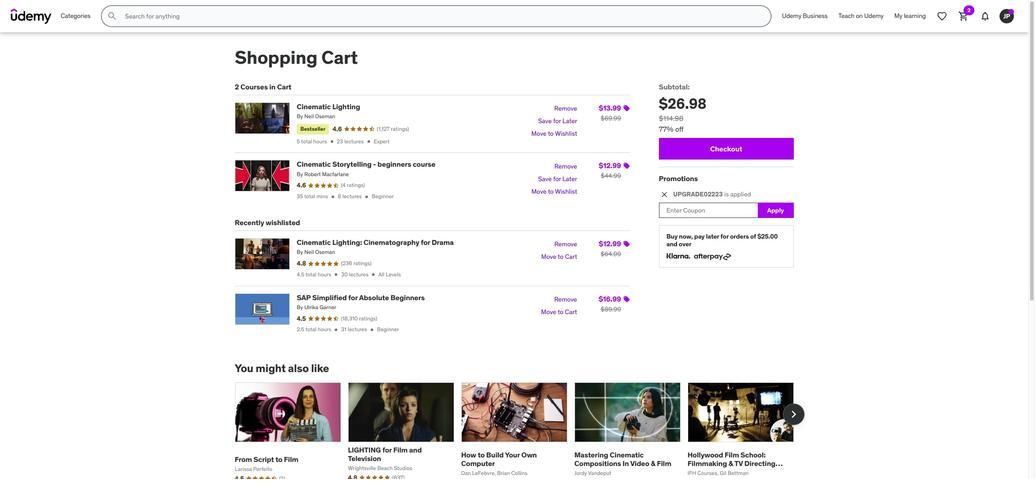 Task type: describe. For each thing, give the bounding box(es) containing it.
notifications image
[[980, 11, 991, 22]]

4.6 for (4 ratings)
[[297, 181, 306, 189]]

cinematic lighting: cinematography for drama link
[[297, 238, 454, 247]]

ratings) for for
[[359, 315, 377, 322]]

mins
[[317, 193, 328, 200]]

5
[[297, 138, 300, 145]]

remove save for later move to wishlist for the remove button associated with course
[[532, 162, 577, 195]]

from script to film
[[235, 455, 299, 464]]

also
[[288, 362, 309, 375]]

beginner for beginners
[[372, 193, 394, 200]]

recently wishlisted
[[235, 218, 300, 227]]

(236
[[341, 260, 352, 267]]

(4
[[341, 182, 346, 188]]

jp
[[1004, 12, 1011, 20]]

save for later button for the remove button associated with course
[[538, 173, 577, 185]]

macfarlane
[[322, 171, 349, 177]]

bestseller
[[300, 125, 326, 132]]

beginner for absolute
[[377, 326, 399, 333]]

how to build your own computer
[[461, 450, 537, 468]]

2 wishlist from the top
[[555, 187, 577, 195]]

you
[[235, 362, 254, 375]]

on
[[856, 12, 863, 20]]

from
[[235, 455, 252, 464]]

you have alerts image
[[1009, 9, 1014, 14]]

(18,310 ratings)
[[341, 315, 377, 322]]

levels
[[386, 271, 401, 278]]

1 wishlist from the top
[[555, 130, 577, 138]]

save for later button for 1st the remove button
[[538, 115, 577, 128]]

1,127 ratings element
[[377, 125, 409, 133]]

4.6 for (1,127 ratings)
[[333, 125, 342, 133]]

drama
[[432, 238, 454, 247]]

teach on udemy link
[[833, 5, 889, 27]]

$64.99
[[601, 250, 621, 258]]

236 ratings element
[[341, 260, 372, 267]]

business
[[803, 12, 828, 20]]

$69.99
[[601, 114, 621, 122]]

over
[[679, 240, 692, 248]]

apply button
[[758, 203, 794, 218]]

shopping cart with 2 items image
[[959, 11, 970, 22]]

2 later from the top
[[563, 175, 577, 183]]

cinematic for cinematic lighting: cinematography for drama
[[297, 238, 331, 247]]

23
[[337, 138, 343, 145]]

(18,310
[[341, 315, 358, 322]]

oseman inside cinematic lighting by neil oseman
[[315, 113, 335, 120]]

garner
[[320, 304, 336, 311]]

$12.99 $64.99
[[599, 239, 621, 258]]

3 remove from the top
[[555, 240, 577, 248]]

my
[[895, 12, 903, 20]]

categories
[[61, 12, 91, 20]]

beginners
[[378, 160, 411, 169]]

Search for anything text field
[[123, 9, 760, 24]]

xxsmall image for for
[[369, 327, 375, 333]]

computer
[[461, 459, 495, 468]]

by for sap simplified for absolute beginners
[[297, 304, 303, 311]]

4.8
[[297, 259, 306, 267]]

like
[[311, 362, 329, 375]]

build
[[486, 450, 504, 459]]

applied
[[731, 190, 752, 198]]

2 remove from the top
[[555, 162, 577, 170]]

teach
[[839, 12, 855, 20]]

compositions
[[575, 459, 621, 468]]

2 save from the top
[[538, 175, 552, 183]]

move to wishlist button for 'save for later' button corresponding to the remove button associated with course
[[532, 185, 577, 198]]

expert
[[374, 138, 390, 145]]

udemy inside 'link'
[[782, 12, 802, 20]]

2 udemy from the left
[[865, 12, 884, 20]]

and inside lighting for film and television
[[409, 445, 422, 454]]

hours for simplified
[[318, 326, 331, 333]]

coupon icon image for beginners
[[623, 296, 630, 303]]

sap
[[297, 293, 311, 302]]

by for cinematic lighting: cinematography for drama
[[297, 249, 303, 255]]

(1,127
[[377, 125, 390, 132]]

xxsmall image for lighting:
[[333, 272, 340, 278]]

xxsmall image right 8 lectures on the top
[[364, 194, 370, 200]]

oseman inside cinematic lighting: cinematography for drama by neil oseman
[[315, 249, 335, 255]]

checkout button
[[659, 138, 794, 160]]

ratings) for -
[[347, 182, 365, 188]]

now,
[[679, 233, 693, 241]]

script
[[254, 455, 274, 464]]

4 ratings element
[[341, 182, 365, 189]]

video
[[631, 459, 650, 468]]

by for cinematic storytelling - beginners course
[[297, 171, 303, 177]]

$13.99
[[599, 103, 621, 112]]

for inside buy now, pay later for orders of $25.00 and over
[[721, 233, 729, 241]]

robert
[[304, 171, 321, 177]]

hours for lighting:
[[318, 271, 331, 278]]

2 link
[[953, 5, 975, 27]]

1 remove from the top
[[555, 104, 577, 113]]

2 for 2 courses in cart
[[235, 82, 239, 91]]

my learning
[[895, 12, 926, 20]]

might
[[256, 362, 286, 375]]

and inside buy now, pay later for orders of $25.00 and over
[[667, 240, 678, 248]]

31 lectures
[[341, 326, 367, 333]]

you might also like
[[235, 362, 329, 375]]

absolute
[[359, 293, 389, 302]]

& inside 'hollywood film school: filmmaking & tv directing masterclass'
[[729, 459, 734, 468]]

ratings) inside 1,127 ratings element
[[391, 125, 409, 132]]

(236 ratings)
[[341, 260, 372, 267]]

pay
[[695, 233, 705, 241]]

school:
[[741, 450, 766, 459]]

filmmaking
[[688, 459, 727, 468]]

5 total hours
[[297, 138, 327, 145]]

cinematic lighting link
[[297, 102, 360, 111]]

in
[[623, 459, 629, 468]]

teach on udemy
[[839, 12, 884, 20]]

cinematic for cinematic lighting
[[297, 102, 331, 111]]

shopping
[[235, 46, 318, 69]]

xxsmall image left 23
[[329, 138, 335, 145]]

your
[[505, 450, 520, 459]]

film right script in the left bottom of the page
[[284, 455, 299, 464]]

xxsmall image for simplified
[[333, 327, 340, 333]]

remove move to cart for $16.99
[[541, 295, 577, 316]]

afterpay image
[[694, 253, 731, 260]]

total for cinematic lighting: cinematography for drama
[[306, 271, 317, 278]]

move to cart button for $16.99
[[541, 306, 577, 319]]

1 later from the top
[[563, 117, 577, 125]]

lectures right 23
[[345, 138, 364, 145]]

remove button for course
[[555, 160, 577, 173]]

cinematography
[[364, 238, 420, 247]]

30
[[341, 271, 348, 278]]

(4 ratings)
[[341, 182, 365, 188]]

coupon icon image for course
[[623, 162, 630, 170]]

subtotal: $26.98 $114.98 77% off
[[659, 82, 707, 134]]

2 for 2
[[968, 7, 971, 13]]

for inside sap simplified for absolute beginners by ulrika garner
[[348, 293, 358, 302]]

$12.99 for cinematic storytelling - beginners course
[[599, 161, 621, 170]]

upgrade02223
[[674, 190, 723, 198]]

77%
[[659, 125, 674, 134]]

hollywood film school: filmmaking & tv directing masterclass
[[688, 450, 776, 477]]

& inside mastering cinematic compositions in video & film
[[651, 459, 656, 468]]

by inside cinematic lighting by neil oseman
[[297, 113, 303, 120]]

promotions
[[659, 174, 698, 183]]

$12.99 $44.99
[[599, 161, 621, 180]]



Task type: vqa. For each thing, say whether or not it's contained in the screenshot.
Mastering Cinematic Compositions In Video & Film Link
yes



Task type: locate. For each thing, give the bounding box(es) containing it.
remove left $13.99
[[555, 104, 577, 113]]

1 save for later button from the top
[[538, 115, 577, 128]]

xxsmall image for storytelling
[[330, 194, 336, 200]]

lectures for -
[[343, 193, 362, 200]]

off
[[676, 125, 684, 134]]

4.5 for 4.5
[[297, 314, 306, 323]]

$26.98
[[659, 94, 707, 113]]

1 horizontal spatial 4.6
[[333, 125, 342, 133]]

cinematic inside cinematic lighting by neil oseman
[[297, 102, 331, 111]]

total for cinematic storytelling - beginners course
[[304, 193, 315, 200]]

lectures down 4 ratings element
[[343, 193, 362, 200]]

2 neil from the top
[[304, 249, 314, 255]]

hours left 31
[[318, 326, 331, 333]]

0 vertical spatial xxsmall image
[[366, 138, 372, 145]]

4 by from the top
[[297, 304, 303, 311]]

udemy business
[[782, 12, 828, 20]]

1 remove save for later move to wishlist from the top
[[532, 104, 577, 138]]

move
[[532, 130, 547, 138], [532, 187, 547, 195], [542, 253, 557, 261], [541, 308, 557, 316]]

1 move to cart button from the top
[[542, 251, 577, 263]]

own
[[522, 450, 537, 459]]

3 by from the top
[[297, 249, 303, 255]]

$12.99 up $44.99
[[599, 161, 621, 170]]

lectures down 18,310 ratings element
[[348, 326, 367, 333]]

1 vertical spatial xxsmall image
[[371, 272, 377, 278]]

1 vertical spatial and
[[409, 445, 422, 454]]

xxsmall image left all
[[371, 272, 377, 278]]

3 coupon icon image from the top
[[623, 241, 630, 248]]

0 vertical spatial and
[[667, 240, 678, 248]]

0 horizontal spatial 2
[[235, 82, 239, 91]]

1 by from the top
[[297, 113, 303, 120]]

wishlist image
[[937, 11, 948, 22]]

$13.99 $69.99
[[599, 103, 621, 122]]

neil up bestseller
[[304, 113, 314, 120]]

submit search image
[[107, 11, 118, 22]]

4 coupon icon image from the top
[[623, 296, 630, 303]]

cinematic inside cinematic storytelling - beginners course by robert macfarlane
[[297, 160, 331, 169]]

2 coupon icon image from the top
[[623, 162, 630, 170]]

2 $12.99 from the top
[[599, 239, 621, 248]]

lectures for for
[[348, 326, 367, 333]]

xxsmall image left expert
[[366, 138, 372, 145]]

4.6 up 23
[[333, 125, 342, 133]]

cinematic storytelling - beginners course by robert macfarlane
[[297, 160, 436, 177]]

remove button for beginners
[[555, 293, 577, 306]]

1 remove button from the top
[[555, 103, 577, 115]]

hollywood film school: filmmaking & tv directing masterclass link
[[688, 450, 783, 477]]

& right video
[[651, 459, 656, 468]]

1 vertical spatial later
[[563, 175, 577, 183]]

0 vertical spatial move to wishlist button
[[532, 128, 577, 140]]

of
[[751, 233, 756, 241]]

xxsmall image
[[329, 138, 335, 145], [330, 194, 336, 200], [364, 194, 370, 200], [333, 272, 340, 278], [333, 327, 340, 333]]

2 left courses
[[235, 82, 239, 91]]

by left robert
[[297, 171, 303, 177]]

remove left $12.99 $44.99
[[555, 162, 577, 170]]

2 by from the top
[[297, 171, 303, 177]]

1 neil from the top
[[304, 113, 314, 120]]

coupon icon image
[[623, 105, 630, 112], [623, 162, 630, 170], [623, 241, 630, 248], [623, 296, 630, 303]]

ratings) right the '(4'
[[347, 182, 365, 188]]

udemy right on
[[865, 12, 884, 20]]

by up bestseller
[[297, 113, 303, 120]]

2 vertical spatial hours
[[318, 326, 331, 333]]

0 horizontal spatial and
[[409, 445, 422, 454]]

2 vertical spatial xxsmall image
[[369, 327, 375, 333]]

1 move to wishlist button from the top
[[532, 128, 577, 140]]

learning
[[904, 12, 926, 20]]

xxsmall image left 8
[[330, 194, 336, 200]]

1 4.5 from the top
[[297, 271, 304, 278]]

for inside cinematic lighting: cinematography for drama by neil oseman
[[421, 238, 430, 247]]

coupon icon image right $12.99 $64.99
[[623, 241, 630, 248]]

film inside mastering cinematic compositions in video & film
[[657, 459, 672, 468]]

film right video
[[657, 459, 672, 468]]

ulrika
[[304, 304, 319, 311]]

0 vertical spatial wishlist
[[555, 130, 577, 138]]

2 move to wishlist button from the top
[[532, 185, 577, 198]]

small image
[[660, 190, 669, 199]]

ratings) for cinematography
[[354, 260, 372, 267]]

1 vertical spatial remove move to cart
[[541, 295, 577, 316]]

1 remove move to cart from the top
[[542, 240, 577, 261]]

oseman down cinematic lighting link
[[315, 113, 335, 120]]

lighting for film and television
[[348, 445, 422, 463]]

4.5 down 4.8
[[297, 271, 304, 278]]

courses
[[241, 82, 268, 91]]

0 horizontal spatial udemy
[[782, 12, 802, 20]]

1 vertical spatial $12.99
[[599, 239, 621, 248]]

all levels
[[379, 271, 401, 278]]

cinematic inside mastering cinematic compositions in video & film
[[610, 450, 644, 459]]

remove move to cart for $12.99
[[542, 240, 577, 261]]

0 vertical spatial save for later button
[[538, 115, 577, 128]]

ratings) inside 236 ratings element
[[354, 260, 372, 267]]

1 save from the top
[[538, 117, 552, 125]]

$89.99
[[601, 305, 621, 313]]

lighting:
[[332, 238, 362, 247]]

1 udemy from the left
[[782, 12, 802, 20]]

0 vertical spatial $12.99
[[599, 161, 621, 170]]

$16.99 $89.99
[[599, 294, 621, 313]]

18,310 ratings element
[[341, 315, 377, 322]]

1 $12.99 from the top
[[599, 161, 621, 170]]

$12.99 for cinematic lighting: cinematography for drama
[[599, 239, 621, 248]]

beginner down cinematic storytelling - beginners course by robert macfarlane
[[372, 193, 394, 200]]

0 vertical spatial oseman
[[315, 113, 335, 120]]

move to wishlist button
[[532, 128, 577, 140], [532, 185, 577, 198]]

2 4.5 from the top
[[297, 314, 306, 323]]

mastering
[[575, 450, 609, 459]]

$16.99
[[599, 294, 621, 303]]

4.6
[[333, 125, 342, 133], [297, 181, 306, 189]]

0 vertical spatial hours
[[313, 138, 327, 145]]

cart
[[322, 46, 358, 69], [277, 82, 292, 91], [565, 253, 577, 261], [565, 308, 577, 316]]

masterclass
[[688, 468, 728, 477]]

next image
[[787, 407, 801, 422]]

beginner down 18,310 ratings element
[[377, 326, 399, 333]]

hollywood
[[688, 450, 723, 459]]

1 coupon icon image from the top
[[623, 105, 630, 112]]

categories button
[[55, 5, 96, 27]]

0 vertical spatial later
[[563, 117, 577, 125]]

for inside lighting for film and television
[[383, 445, 392, 454]]

total right 2.5
[[306, 326, 317, 333]]

by inside sap simplified for absolute beginners by ulrika garner
[[297, 304, 303, 311]]

1 vertical spatial oseman
[[315, 249, 335, 255]]

-
[[373, 160, 376, 169]]

remove save for later move to wishlist for 1st the remove button
[[532, 104, 577, 138]]

hours left 30
[[318, 271, 331, 278]]

1 vertical spatial remove save for later move to wishlist
[[532, 162, 577, 195]]

cinematic lighting: cinematography for drama by neil oseman
[[297, 238, 454, 255]]

to inside how to build your own computer
[[478, 450, 485, 459]]

remove left the $16.99
[[555, 295, 577, 303]]

8 lectures
[[338, 193, 362, 200]]

1 vertical spatial 4.6
[[297, 181, 306, 189]]

1 vertical spatial save for later button
[[538, 173, 577, 185]]

remove button left $13.99
[[555, 103, 577, 115]]

later left $12.99 $44.99
[[563, 175, 577, 183]]

hours down bestseller
[[313, 138, 327, 145]]

total down 4.8
[[306, 271, 317, 278]]

upgrade02223 is applied
[[674, 190, 752, 198]]

xxsmall image
[[366, 138, 372, 145], [371, 272, 377, 278], [369, 327, 375, 333]]

apply
[[768, 206, 784, 214]]

later left $13.99 $69.99
[[563, 117, 577, 125]]

oseman down lighting:
[[315, 249, 335, 255]]

how
[[461, 450, 476, 459]]

0 vertical spatial 4.5
[[297, 271, 304, 278]]

1 vertical spatial wishlist
[[555, 187, 577, 195]]

film inside 'hollywood film school: filmmaking & tv directing masterclass'
[[725, 450, 739, 459]]

ratings) up 30 lectures
[[354, 260, 372, 267]]

lectures for cinematography
[[349, 271, 369, 278]]

1 horizontal spatial and
[[667, 240, 678, 248]]

0 vertical spatial remove save for later move to wishlist
[[532, 104, 577, 138]]

3 remove button from the top
[[555, 238, 577, 251]]

ratings) up the 31 lectures
[[359, 315, 377, 322]]

2 remove save for later move to wishlist from the top
[[532, 162, 577, 195]]

remove
[[555, 104, 577, 113], [555, 162, 577, 170], [555, 240, 577, 248], [555, 295, 577, 303]]

total for sap simplified for absolute beginners
[[306, 326, 317, 333]]

sap simplified for absolute beginners by ulrika garner
[[297, 293, 425, 311]]

and
[[667, 240, 678, 248], [409, 445, 422, 454]]

1 horizontal spatial 2
[[968, 7, 971, 13]]

to
[[548, 130, 554, 138], [548, 187, 554, 195], [558, 253, 564, 261], [558, 308, 564, 316], [478, 450, 485, 459], [276, 455, 283, 464]]

0 vertical spatial 2
[[968, 7, 971, 13]]

by
[[297, 113, 303, 120], [297, 171, 303, 177], [297, 249, 303, 255], [297, 304, 303, 311]]

neil inside cinematic lighting: cinematography for drama by neil oseman
[[304, 249, 314, 255]]

remove button left $12.99 $44.99
[[555, 160, 577, 173]]

2 remove button from the top
[[555, 160, 577, 173]]

cinematic lighting by neil oseman
[[297, 102, 360, 120]]

1 vertical spatial beginner
[[377, 326, 399, 333]]

ratings) right (1,127
[[391, 125, 409, 132]]

1 & from the left
[[651, 459, 656, 468]]

$44.99
[[601, 172, 621, 180]]

klarna image
[[667, 252, 691, 260]]

4.5 up 2.5
[[297, 314, 306, 323]]

0 vertical spatial 4.6
[[333, 125, 342, 133]]

1 vertical spatial move to wishlist button
[[532, 185, 577, 198]]

total right the 5
[[301, 138, 312, 145]]

by inside cinematic lighting: cinematography for drama by neil oseman
[[297, 249, 303, 255]]

lighting for film and television link
[[348, 445, 422, 463]]

by inside cinematic storytelling - beginners course by robert macfarlane
[[297, 171, 303, 177]]

2 left notifications icon
[[968, 7, 971, 13]]

remove button for drama
[[555, 238, 577, 251]]

2 oseman from the top
[[315, 249, 335, 255]]

neil inside cinematic lighting by neil oseman
[[304, 113, 314, 120]]

move to wishlist button for 'save for later' button related to 1st the remove button
[[532, 128, 577, 140]]

1 horizontal spatial udemy
[[865, 12, 884, 20]]

later
[[706, 233, 720, 241]]

cinematic for cinematic storytelling - beginners course
[[297, 160, 331, 169]]

save
[[538, 117, 552, 125], [538, 175, 552, 183]]

2
[[968, 7, 971, 13], [235, 82, 239, 91]]

xxsmall image left 30
[[333, 272, 340, 278]]

jp link
[[997, 5, 1018, 27]]

4 remove button from the top
[[555, 293, 577, 306]]

2 remove move to cart from the top
[[541, 295, 577, 316]]

$114.98
[[659, 114, 684, 123]]

by down sap
[[297, 304, 303, 311]]

2.5 total hours
[[297, 326, 331, 333]]

buy now, pay later for orders of $25.00 and over
[[667, 233, 778, 248]]

1 vertical spatial hours
[[318, 271, 331, 278]]

4.6 up 35
[[297, 181, 306, 189]]

udemy image
[[11, 9, 52, 24]]

lectures down 236 ratings element
[[349, 271, 369, 278]]

0 vertical spatial move to cart button
[[542, 251, 577, 263]]

film inside lighting for film and television
[[393, 445, 408, 454]]

wishlisted
[[266, 218, 300, 227]]

coupon icon image right $13.99
[[623, 105, 630, 112]]

total
[[301, 138, 312, 145], [304, 193, 315, 200], [306, 271, 317, 278], [306, 326, 317, 333]]

1 vertical spatial move to cart button
[[541, 306, 577, 319]]

35
[[297, 193, 303, 200]]

mastering cinematic compositions in video & film link
[[575, 450, 672, 468]]

carousel element
[[235, 383, 805, 479]]

oseman
[[315, 113, 335, 120], [315, 249, 335, 255]]

2 & from the left
[[729, 459, 734, 468]]

orders
[[730, 233, 749, 241]]

beginners
[[391, 293, 425, 302]]

1 vertical spatial neil
[[304, 249, 314, 255]]

all
[[379, 271, 385, 278]]

film left school:
[[725, 450, 739, 459]]

neil up 4.8
[[304, 249, 314, 255]]

from script to film link
[[235, 455, 299, 464]]

remove left $12.99 $64.99
[[555, 240, 577, 248]]

coupon icon image for drama
[[623, 241, 630, 248]]

coupon icon image right $12.99 $44.99
[[623, 162, 630, 170]]

checkout
[[710, 144, 743, 153]]

udemy left the business
[[782, 12, 802, 20]]

my learning link
[[889, 5, 932, 27]]

1 vertical spatial save
[[538, 175, 552, 183]]

coupon icon image right the $16.99
[[623, 296, 630, 303]]

remove button
[[555, 103, 577, 115], [555, 160, 577, 173], [555, 238, 577, 251], [555, 293, 577, 306]]

0 vertical spatial remove move to cart
[[542, 240, 577, 261]]

35 total mins
[[297, 193, 328, 200]]

neil
[[304, 113, 314, 120], [304, 249, 314, 255]]

0 vertical spatial neil
[[304, 113, 314, 120]]

0 vertical spatial beginner
[[372, 193, 394, 200]]

2 move to cart button from the top
[[541, 306, 577, 319]]

udemy business link
[[777, 5, 833, 27]]

xxsmall image left 31
[[333, 327, 340, 333]]

directing
[[745, 459, 776, 468]]

xxsmall image down 18,310 ratings element
[[369, 327, 375, 333]]

Enter Coupon text field
[[659, 203, 758, 218]]

film right "lighting"
[[393, 445, 408, 454]]

total right 35
[[304, 193, 315, 200]]

film
[[393, 445, 408, 454], [725, 450, 739, 459], [284, 455, 299, 464], [657, 459, 672, 468]]

cinematic inside cinematic lighting: cinematography for drama by neil oseman
[[297, 238, 331, 247]]

23 lectures
[[337, 138, 364, 145]]

1 oseman from the top
[[315, 113, 335, 120]]

in
[[269, 82, 276, 91]]

& left tv
[[729, 459, 734, 468]]

lighting
[[332, 102, 360, 111]]

mastering cinematic compositions in video & film
[[575, 450, 672, 468]]

2 save for later button from the top
[[538, 173, 577, 185]]

by up 4.8
[[297, 249, 303, 255]]

0 horizontal spatial 4.6
[[297, 181, 306, 189]]

4 remove from the top
[[555, 295, 577, 303]]

wishlist
[[555, 130, 577, 138], [555, 187, 577, 195]]

4.5 for 4.5 total hours
[[297, 271, 304, 278]]

remove move to cart
[[542, 240, 577, 261], [541, 295, 577, 316]]

remove button left the $16.99
[[555, 293, 577, 306]]

0 vertical spatial save
[[538, 117, 552, 125]]

$12.99 up $64.99
[[599, 239, 621, 248]]

1 horizontal spatial &
[[729, 459, 734, 468]]

$25.00
[[758, 233, 778, 241]]

ratings) inside 4 ratings element
[[347, 182, 365, 188]]

1 vertical spatial 2
[[235, 82, 239, 91]]

0 horizontal spatial &
[[651, 459, 656, 468]]

ratings) inside 18,310 ratings element
[[359, 315, 377, 322]]

move to cart button for $12.99
[[542, 251, 577, 263]]

remove button left $12.99 $64.99
[[555, 238, 577, 251]]

shopping cart
[[235, 46, 358, 69]]

recently
[[235, 218, 264, 227]]

1 vertical spatial 4.5
[[297, 314, 306, 323]]

xxsmall image for cinematography
[[371, 272, 377, 278]]

sap simplified for absolute beginners link
[[297, 293, 425, 302]]



